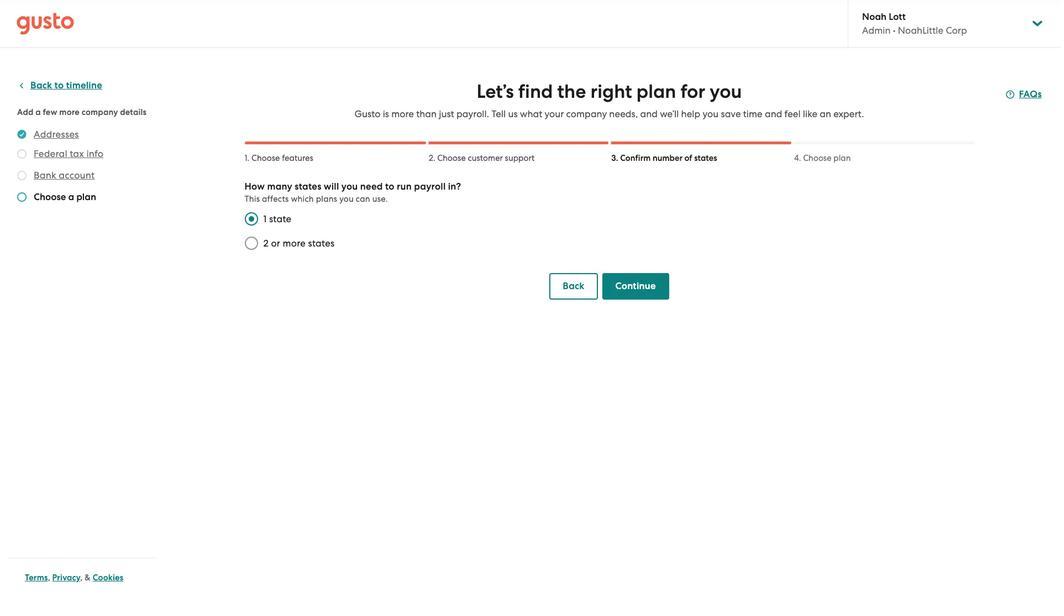 Task type: vqa. For each thing, say whether or not it's contained in the screenshot.
top a
yes



Task type: describe. For each thing, give the bounding box(es) containing it.
federal tax info
[[34, 148, 104, 159]]

terms , privacy , & cookies
[[25, 573, 123, 583]]

2 or more states radio
[[239, 231, 263, 255]]

feel
[[785, 108, 801, 119]]

back to timeline
[[30, 80, 102, 91]]

you right will
[[342, 181, 358, 192]]

time
[[744, 108, 763, 119]]

use.
[[373, 194, 388, 204]]

than
[[416, 108, 437, 119]]

1 , from the left
[[48, 573, 50, 583]]

cookies
[[93, 573, 123, 583]]

1
[[263, 213, 267, 225]]

how many states will you need to run payroll in? this affects which plans you can use.
[[245, 181, 461, 204]]

2
[[263, 238, 269, 249]]

save
[[721, 108, 741, 119]]

choose plan
[[804, 153, 851, 163]]

you up save
[[710, 80, 742, 103]]

account
[[59, 170, 95, 181]]

back button
[[550, 273, 598, 300]]

an
[[820, 108, 832, 119]]

expert.
[[834, 108, 865, 119]]

0 horizontal spatial company
[[82, 107, 118, 117]]

add a few more company details
[[17, 107, 147, 117]]

for
[[681, 80, 706, 103]]

federal tax info button
[[34, 147, 104, 160]]

1 horizontal spatial more
[[283, 238, 306, 249]]

support
[[505, 153, 535, 163]]

noah
[[863, 11, 887, 23]]

payroll.
[[457, 108, 489, 119]]

states inside how many states will you need to run payroll in? this affects which plans you can use.
[[295, 181, 322, 192]]

choose for choose features
[[252, 153, 280, 163]]

check image
[[17, 171, 27, 180]]

faqs
[[1020, 88, 1042, 100]]

payroll
[[414, 181, 446, 192]]

choose for choose a plan
[[34, 191, 66, 203]]

let's
[[477, 80, 514, 103]]

states for more
[[308, 238, 335, 249]]

choose features
[[252, 153, 313, 163]]

noah lott admin • noahlittle corp
[[863, 11, 968, 36]]

info
[[86, 148, 104, 159]]

addresses button
[[34, 128, 79, 141]]

affects
[[262, 194, 289, 204]]

need
[[360, 181, 383, 192]]

back for back to timeline
[[30, 80, 52, 91]]

customer
[[468, 153, 503, 163]]

1 state
[[263, 213, 292, 225]]

choose customer support
[[438, 153, 535, 163]]

terms
[[25, 573, 48, 583]]

tax
[[70, 148, 84, 159]]

to inside 'button'
[[55, 80, 64, 91]]

you left can
[[340, 194, 354, 204]]

add
[[17, 107, 33, 117]]

tell
[[492, 108, 506, 119]]

needs,
[[610, 108, 638, 119]]

can
[[356, 194, 370, 204]]

features
[[282, 153, 313, 163]]

choose for choose customer support
[[438, 153, 466, 163]]

confirm
[[621, 153, 651, 163]]

bank
[[34, 170, 56, 181]]

confirm number of states
[[621, 153, 718, 163]]

which
[[291, 194, 314, 204]]

choose a plan
[[34, 191, 96, 203]]

2 and from the left
[[765, 108, 783, 119]]

privacy link
[[52, 573, 80, 583]]

corp
[[946, 25, 968, 36]]

admin
[[863, 25, 891, 36]]

to inside how many states will you need to run payroll in? this affects which plans you can use.
[[385, 181, 395, 192]]

more inside let's find the right plan for you gusto is more than just payroll. tell us what your company needs, and we'll help you save time and feel like an expert.
[[392, 108, 414, 119]]

•
[[893, 25, 896, 36]]

federal
[[34, 148, 67, 159]]

details
[[120, 107, 147, 117]]

number
[[653, 153, 683, 163]]

let's find the right plan for you gusto is more than just payroll. tell us what your company needs, and we'll help you save time and feel like an expert.
[[355, 80, 865, 119]]

your
[[545, 108, 564, 119]]



Task type: locate. For each thing, give the bounding box(es) containing it.
0 vertical spatial back
[[30, 80, 52, 91]]

1 horizontal spatial back
[[563, 280, 585, 292]]

2 horizontal spatial more
[[392, 108, 414, 119]]

company down the
[[567, 108, 607, 119]]

back inside back 'button'
[[563, 280, 585, 292]]

bank account
[[34, 170, 95, 181]]

company down timeline on the left top of the page
[[82, 107, 118, 117]]

0 vertical spatial to
[[55, 80, 64, 91]]

run
[[397, 181, 412, 192]]

back to timeline button
[[17, 79, 102, 92]]

like
[[803, 108, 818, 119]]

to left 'run'
[[385, 181, 395, 192]]

1 state radio
[[239, 207, 263, 231]]

1 vertical spatial to
[[385, 181, 395, 192]]

,
[[48, 573, 50, 583], [80, 573, 83, 583]]

just
[[439, 108, 454, 119]]

1 vertical spatial a
[[68, 191, 74, 203]]

1 and from the left
[[641, 108, 658, 119]]

0 horizontal spatial a
[[36, 107, 41, 117]]

and left feel
[[765, 108, 783, 119]]

how
[[245, 181, 265, 192]]

back inside the "back to timeline" 'button'
[[30, 80, 52, 91]]

you
[[710, 80, 742, 103], [703, 108, 719, 119], [342, 181, 358, 192], [340, 194, 354, 204]]

gusto
[[355, 108, 381, 119]]

a for plan
[[68, 191, 74, 203]]

choose for choose plan
[[804, 153, 832, 163]]

, left &
[[80, 573, 83, 583]]

plan inside let's find the right plan for you gusto is more than just payroll. tell us what your company needs, and we'll help you save time and feel like an expert.
[[637, 80, 677, 103]]

us
[[508, 108, 518, 119]]

1 vertical spatial check image
[[17, 192, 27, 202]]

circle check image
[[17, 128, 27, 141]]

more right or
[[283, 238, 306, 249]]

2 or more states
[[263, 238, 335, 249]]

continue button
[[603, 273, 670, 300]]

will
[[324, 181, 339, 192]]

back
[[30, 80, 52, 91], [563, 280, 585, 292]]

states for of
[[695, 153, 718, 163]]

more right is
[[392, 108, 414, 119]]

company
[[82, 107, 118, 117], [567, 108, 607, 119]]

states down plans at the top left of page
[[308, 238, 335, 249]]

company inside let's find the right plan for you gusto is more than just payroll. tell us what your company needs, and we'll help you save time and feel like an expert.
[[567, 108, 607, 119]]

states right of
[[695, 153, 718, 163]]

a inside list
[[68, 191, 74, 203]]

back for back
[[563, 280, 585, 292]]

more right few
[[59, 107, 80, 117]]

and
[[641, 108, 658, 119], [765, 108, 783, 119]]

bank account button
[[34, 169, 95, 182]]

2 horizontal spatial plan
[[834, 153, 851, 163]]

choose up 'in?'
[[438, 153, 466, 163]]

0 horizontal spatial more
[[59, 107, 80, 117]]

to left timeline on the left top of the page
[[55, 80, 64, 91]]

lott
[[889, 11, 906, 23]]

2 check image from the top
[[17, 192, 27, 202]]

noahlittle
[[898, 25, 944, 36]]

more
[[59, 107, 80, 117], [392, 108, 414, 119], [283, 238, 306, 249]]

many
[[267, 181, 292, 192]]

1 vertical spatial back
[[563, 280, 585, 292]]

right
[[591, 80, 632, 103]]

a
[[36, 107, 41, 117], [68, 191, 74, 203]]

0 vertical spatial a
[[36, 107, 41, 117]]

1 horizontal spatial to
[[385, 181, 395, 192]]

help
[[682, 108, 701, 119]]

0 horizontal spatial and
[[641, 108, 658, 119]]

few
[[43, 107, 57, 117]]

1 vertical spatial states
[[295, 181, 322, 192]]

1 vertical spatial plan
[[834, 153, 851, 163]]

plan down the expert.
[[834, 153, 851, 163]]

1 horizontal spatial and
[[765, 108, 783, 119]]

a for few
[[36, 107, 41, 117]]

choose a plan list
[[17, 128, 153, 206]]

0 horizontal spatial plan
[[76, 191, 96, 203]]

privacy
[[52, 573, 80, 583]]

in?
[[448, 181, 461, 192]]

&
[[85, 573, 91, 583]]

you right help on the top of the page
[[703, 108, 719, 119]]

plan inside list
[[76, 191, 96, 203]]

find
[[519, 80, 553, 103]]

1 horizontal spatial plan
[[637, 80, 677, 103]]

choose down like
[[804, 153, 832, 163]]

1 horizontal spatial ,
[[80, 573, 83, 583]]

terms link
[[25, 573, 48, 583]]

0 horizontal spatial ,
[[48, 573, 50, 583]]

the
[[558, 80, 586, 103]]

this
[[245, 194, 260, 204]]

0 vertical spatial check image
[[17, 149, 27, 159]]

we'll
[[660, 108, 679, 119]]

1 check image from the top
[[17, 149, 27, 159]]

cookies button
[[93, 571, 123, 585]]

continue
[[616, 280, 656, 292]]

plan up we'll
[[637, 80, 677, 103]]

1 horizontal spatial company
[[567, 108, 607, 119]]

states
[[695, 153, 718, 163], [295, 181, 322, 192], [308, 238, 335, 249]]

0 horizontal spatial back
[[30, 80, 52, 91]]

0 vertical spatial plan
[[637, 80, 677, 103]]

and left we'll
[[641, 108, 658, 119]]

choose
[[252, 153, 280, 163], [438, 153, 466, 163], [804, 153, 832, 163], [34, 191, 66, 203]]

plan down account
[[76, 191, 96, 203]]

timeline
[[66, 80, 102, 91]]

choose down bank
[[34, 191, 66, 203]]

check image
[[17, 149, 27, 159], [17, 192, 27, 202]]

check image down check image on the top of page
[[17, 192, 27, 202]]

choose inside list
[[34, 191, 66, 203]]

2 vertical spatial plan
[[76, 191, 96, 203]]

or
[[271, 238, 280, 249]]

plans
[[316, 194, 337, 204]]

is
[[383, 108, 389, 119]]

a down account
[[68, 191, 74, 203]]

plan
[[637, 80, 677, 103], [834, 153, 851, 163], [76, 191, 96, 203]]

of
[[685, 153, 693, 163]]

addresses
[[34, 129, 79, 140]]

faqs button
[[1006, 88, 1042, 101]]

what
[[520, 108, 543, 119]]

a left few
[[36, 107, 41, 117]]

check image down circle check image
[[17, 149, 27, 159]]

states up which
[[295, 181, 322, 192]]

home image
[[17, 12, 74, 35]]

to
[[55, 80, 64, 91], [385, 181, 395, 192]]

1 horizontal spatial a
[[68, 191, 74, 203]]

2 , from the left
[[80, 573, 83, 583]]

choose up how
[[252, 153, 280, 163]]

0 horizontal spatial to
[[55, 80, 64, 91]]

state
[[269, 213, 292, 225]]

0 vertical spatial states
[[695, 153, 718, 163]]

2 vertical spatial states
[[308, 238, 335, 249]]

, left privacy
[[48, 573, 50, 583]]



